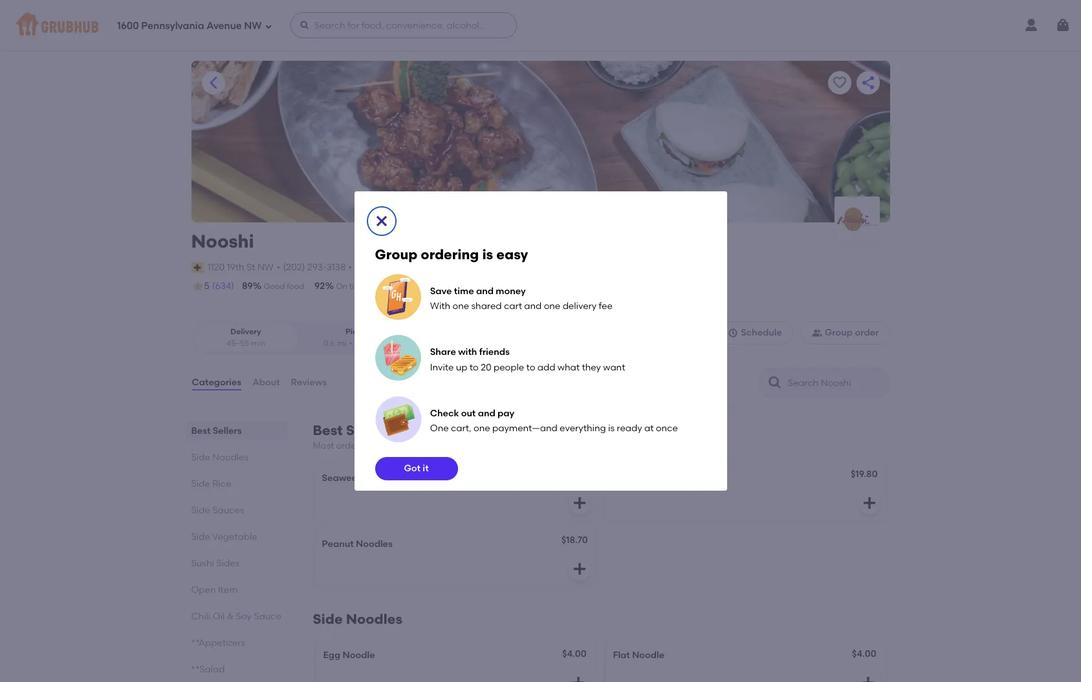 Task type: locate. For each thing, give the bounding box(es) containing it.
option group
[[191, 322, 413, 355]]

$19.80
[[851, 469, 878, 480]]

svg image right avenue
[[265, 22, 272, 30]]

min down the delivery
[[251, 339, 265, 348]]

noodle right egg
[[343, 651, 375, 662]]

egg
[[323, 651, 341, 662]]

side noodles tab
[[191, 451, 282, 465]]

main navigation navigation
[[0, 0, 1082, 50]]

search icon image
[[767, 375, 783, 391]]

1 $4.00 from the left
[[562, 649, 587, 660]]

0 horizontal spatial time
[[349, 282, 366, 291]]

group ordering is easy
[[375, 247, 528, 263]]

side noodles up egg noodle at the left bottom of page
[[313, 612, 403, 628]]

to left 20
[[470, 362, 479, 373]]

vegetable
[[212, 532, 257, 543]]

2 horizontal spatial svg image
[[862, 496, 877, 512]]

1 horizontal spatial is
[[608, 424, 615, 435]]

rice
[[212, 479, 231, 490]]

0 horizontal spatial sellers
[[213, 426, 242, 437]]

is left easy
[[482, 247, 493, 263]]

1 horizontal spatial one
[[474, 424, 490, 435]]

1 horizontal spatial min
[[380, 339, 394, 348]]

min
[[251, 339, 265, 348], [380, 339, 394, 348]]

time for save
[[454, 286, 474, 297]]

min right 20–30
[[380, 339, 394, 348]]

1 horizontal spatial time
[[454, 286, 474, 297]]

0 vertical spatial and
[[476, 286, 494, 297]]

group
[[375, 247, 418, 263], [825, 328, 853, 339]]

1 min from the left
[[251, 339, 265, 348]]

delivery
[[368, 282, 397, 291], [563, 301, 597, 312]]

svg image inside main navigation navigation
[[265, 22, 272, 30]]

2 noodle from the left
[[632, 651, 665, 662]]

side noodles up rice
[[191, 452, 249, 463]]

open item tab
[[191, 584, 282, 597]]

nw inside main navigation navigation
[[244, 20, 262, 31]]

1 vertical spatial and
[[524, 301, 542, 312]]

0 horizontal spatial noodle
[[343, 651, 375, 662]]

96
[[408, 281, 418, 292]]

1 horizontal spatial order
[[855, 328, 879, 339]]

about
[[253, 377, 280, 388]]

**salad tab
[[191, 663, 282, 677]]

1 horizontal spatial $4.00
[[852, 649, 877, 660]]

soy
[[236, 612, 252, 623]]

0 vertical spatial order
[[460, 282, 480, 291]]

2 $4.00 from the left
[[852, 649, 877, 660]]

3138
[[327, 262, 346, 273]]

side
[[191, 452, 210, 463], [191, 479, 210, 490], [191, 506, 210, 517], [191, 532, 210, 543], [313, 612, 343, 628]]

0 horizontal spatial min
[[251, 339, 265, 348]]

best
[[313, 423, 343, 439], [191, 426, 211, 437]]

is left ready
[[608, 424, 615, 435]]

time right save
[[454, 286, 474, 297]]

sellers up on
[[346, 423, 391, 439]]

to
[[470, 362, 479, 373], [527, 362, 536, 373]]

order right the people icon
[[855, 328, 879, 339]]

1 horizontal spatial sellers
[[346, 423, 391, 439]]

to left add on the bottom of the page
[[527, 362, 536, 373]]

sellers inside tab
[[213, 426, 242, 437]]

293-
[[307, 262, 327, 273]]

svg image inside schedule button
[[728, 328, 739, 339]]

open
[[191, 585, 216, 596]]

people
[[494, 362, 524, 373]]

• right "3138"
[[348, 262, 352, 273]]

share icon image
[[861, 75, 876, 91]]

(202)
[[283, 262, 305, 273]]

one right with on the top of the page
[[453, 301, 469, 312]]

1 horizontal spatial group
[[825, 328, 853, 339]]

want
[[603, 362, 626, 373]]

best sellers tab
[[191, 425, 282, 438]]

check out and pay image
[[375, 397, 422, 443]]

1120
[[208, 262, 225, 273]]

svg image up $18.70
[[572, 496, 587, 512]]

$18.70
[[562, 535, 588, 547]]

0 horizontal spatial one
[[453, 301, 469, 312]]

1 horizontal spatial side noodles
[[313, 612, 403, 628]]

1600 pennsylvania avenue nw
[[117, 20, 262, 31]]

0 horizontal spatial side noodles
[[191, 452, 249, 463]]

92
[[315, 281, 325, 292]]

cart,
[[451, 424, 472, 435]]

flat noodle
[[613, 651, 665, 662]]

group order
[[825, 328, 879, 339]]

group order button
[[801, 322, 890, 345]]

• right the mi
[[349, 339, 352, 348]]

on
[[336, 282, 347, 291]]

got it
[[404, 463, 429, 474]]

reviews
[[291, 377, 327, 388]]

5
[[204, 281, 210, 292]]

payment—and
[[493, 424, 558, 435]]

delivery left fee
[[563, 301, 597, 312]]

ordering
[[421, 247, 479, 263]]

1 vertical spatial group
[[825, 328, 853, 339]]

share with friends image
[[375, 335, 421, 382]]

pay
[[498, 408, 515, 419]]

with
[[458, 347, 477, 358]]

1 vertical spatial nw
[[258, 262, 274, 273]]

nw right avenue
[[244, 20, 262, 31]]

0 vertical spatial side noodles
[[191, 452, 249, 463]]

noodles
[[212, 452, 249, 463], [356, 539, 393, 550], [346, 612, 403, 628]]

delivery down 'fees' button
[[368, 282, 397, 291]]

1 vertical spatial is
[[608, 424, 615, 435]]

0 vertical spatial nw
[[244, 20, 262, 31]]

nw right st
[[258, 262, 274, 273]]

and for pay
[[478, 408, 496, 419]]

0 horizontal spatial order
[[460, 282, 480, 291]]

side up side rice
[[191, 452, 210, 463]]

1 vertical spatial delivery
[[563, 301, 597, 312]]

$4.00 for flat noodle
[[852, 649, 877, 660]]

chili oil & soy sauce tab
[[191, 610, 282, 624]]

2 min from the left
[[380, 339, 394, 348]]

2 vertical spatial and
[[478, 408, 496, 419]]

sauce
[[254, 612, 282, 623]]

best up side noodles tab
[[191, 426, 211, 437]]

side vegetable tab
[[191, 531, 282, 544]]

• (202) 293-3138 • fees
[[277, 262, 375, 274]]

side for side vegetable tab
[[191, 532, 210, 543]]

1 horizontal spatial noodle
[[632, 651, 665, 662]]

0 horizontal spatial to
[[470, 362, 479, 373]]

delivery
[[231, 328, 261, 337]]

(634)
[[212, 281, 234, 292]]

0 horizontal spatial delivery
[[368, 282, 397, 291]]

20
[[481, 362, 492, 373]]

side left rice
[[191, 479, 210, 490]]

sellers up side noodles tab
[[213, 426, 242, 437]]

and right cart at left top
[[524, 301, 542, 312]]

order inside button
[[855, 328, 879, 339]]

**salad
[[191, 665, 225, 676]]

flat
[[613, 651, 630, 662]]

0 vertical spatial noodles
[[212, 452, 249, 463]]

2 horizontal spatial one
[[544, 301, 561, 312]]

good
[[264, 282, 285, 291]]

1 horizontal spatial to
[[527, 362, 536, 373]]

group up "96"
[[375, 247, 418, 263]]

add
[[538, 362, 556, 373]]

sellers for best sellers
[[213, 426, 242, 437]]

svg image down $19.80 at the bottom
[[862, 496, 877, 512]]

side up egg
[[313, 612, 343, 628]]

1 horizontal spatial delivery
[[563, 301, 597, 312]]

noodle
[[343, 651, 375, 662], [632, 651, 665, 662]]

best inside best sellers most ordered on grubhub
[[313, 423, 343, 439]]

best up most
[[313, 423, 343, 439]]

1 vertical spatial order
[[855, 328, 879, 339]]

one
[[453, 301, 469, 312], [544, 301, 561, 312], [474, 424, 490, 435]]

0 horizontal spatial is
[[482, 247, 493, 263]]

1 vertical spatial noodles
[[356, 539, 393, 550]]

noodles right peanut
[[356, 539, 393, 550]]

is inside check out and pay one cart, one payment—and everything is ready at once
[[608, 424, 615, 435]]

nooshi logo image
[[835, 205, 880, 234]]

got it button
[[375, 458, 458, 481]]

0 horizontal spatial group
[[375, 247, 418, 263]]

seaweed salad button
[[314, 462, 596, 521]]

nw inside 1120 19th st nw button
[[258, 262, 274, 273]]

got
[[404, 463, 421, 474]]

1 horizontal spatial best
[[313, 423, 343, 439]]

20–30
[[355, 339, 378, 348]]

time inside save time and money with one shared cart and one delivery fee
[[454, 286, 474, 297]]

side inside tab
[[191, 452, 210, 463]]

side up sushi
[[191, 532, 210, 543]]

chili oil & soy sauce
[[191, 612, 282, 623]]

group right the people icon
[[825, 328, 853, 339]]

sushi sides
[[191, 559, 240, 570]]

svg image
[[265, 22, 272, 30], [572, 496, 587, 512], [862, 496, 877, 512]]

noodles up egg noodle at the left bottom of page
[[346, 612, 403, 628]]

and
[[476, 286, 494, 297], [524, 301, 542, 312], [478, 408, 496, 419]]

friends
[[479, 347, 510, 358]]

noodles up side rice tab
[[212, 452, 249, 463]]

noodle right flat
[[632, 651, 665, 662]]

time right on
[[349, 282, 366, 291]]

order up shared
[[460, 282, 480, 291]]

group inside button
[[825, 328, 853, 339]]

chili
[[191, 612, 211, 623]]

pickup
[[346, 328, 372, 337]]

svg image
[[1056, 17, 1071, 33], [299, 20, 310, 30], [374, 214, 389, 229], [728, 328, 739, 339], [572, 562, 587, 578], [571, 676, 586, 683], [861, 676, 876, 683]]

group for group order
[[825, 328, 853, 339]]

0 vertical spatial is
[[482, 247, 493, 263]]

one down out
[[474, 424, 490, 435]]

side left sauces
[[191, 506, 210, 517]]

and inside check out and pay one cart, one payment—and everything is ready at once
[[478, 408, 496, 419]]

side noodles inside tab
[[191, 452, 249, 463]]

sellers inside best sellers most ordered on grubhub
[[346, 423, 391, 439]]

categories
[[192, 377, 242, 388]]

one right cart at left top
[[544, 301, 561, 312]]

0 horizontal spatial svg image
[[265, 22, 272, 30]]

save time and money with one shared cart and one delivery fee
[[430, 286, 613, 312]]

min inside pickup 0.6 mi • 20–30 min
[[380, 339, 394, 348]]

0 horizontal spatial best
[[191, 426, 211, 437]]

on
[[373, 441, 385, 452]]

0 horizontal spatial $4.00
[[562, 649, 587, 660]]

1 horizontal spatial svg image
[[572, 496, 587, 512]]

sellers
[[346, 423, 391, 439], [213, 426, 242, 437]]

and up shared
[[476, 286, 494, 297]]

oil
[[213, 612, 225, 623]]

and right out
[[478, 408, 496, 419]]

noodle for flat noodle
[[632, 651, 665, 662]]

1 noodle from the left
[[343, 651, 375, 662]]

1 vertical spatial side noodles
[[313, 612, 403, 628]]

everything
[[560, 424, 606, 435]]

0 vertical spatial group
[[375, 247, 418, 263]]

best for best sellers most ordered on grubhub
[[313, 423, 343, 439]]

peanut noodles
[[322, 539, 393, 550]]

best inside tab
[[191, 426, 211, 437]]



Task type: vqa. For each thing, say whether or not it's contained in the screenshot.
**APPETIZERS
yes



Task type: describe. For each thing, give the bounding box(es) containing it.
side for side sauces tab
[[191, 506, 210, 517]]

once
[[656, 424, 678, 435]]

grubhub
[[387, 441, 426, 452]]

1120 19th st nw
[[208, 262, 274, 273]]

check
[[430, 408, 459, 419]]

nooshi
[[191, 230, 254, 252]]

0.6
[[324, 339, 335, 348]]

about button
[[252, 360, 281, 407]]

at
[[645, 424, 654, 435]]

easy
[[497, 247, 528, 263]]

order for correct order
[[460, 282, 480, 291]]

option group containing delivery 45–55 min
[[191, 322, 413, 355]]

noodles inside tab
[[212, 452, 249, 463]]

and for money
[[476, 286, 494, 297]]

schedule button
[[717, 322, 793, 345]]

&
[[227, 612, 234, 623]]

save this restaurant image
[[832, 75, 848, 91]]

**appetizers tab
[[191, 637, 282, 651]]

with
[[430, 301, 451, 312]]

avenue
[[207, 20, 242, 31]]

save this restaurant button
[[828, 71, 851, 94]]

delivery inside save time and money with one shared cart and one delivery fee
[[563, 301, 597, 312]]

shared
[[472, 301, 502, 312]]

**appetizers
[[191, 638, 245, 649]]

check out and pay one cart, one payment—and everything is ready at once
[[430, 408, 678, 435]]

fees
[[355, 263, 375, 274]]

star icon image
[[191, 280, 204, 293]]

sides
[[216, 559, 240, 570]]

save
[[430, 286, 452, 297]]

(202) 293-3138 button
[[283, 261, 346, 274]]

seaweed
[[322, 473, 363, 484]]

noodle for egg noodle
[[343, 651, 375, 662]]

peanut
[[322, 539, 354, 550]]

nw for 1120 19th st nw
[[258, 262, 274, 273]]

order for group order
[[855, 328, 879, 339]]

item
[[218, 585, 238, 596]]

side for side rice tab
[[191, 479, 210, 490]]

$19.80 button
[[604, 462, 886, 521]]

45–55
[[227, 339, 249, 348]]

they
[[582, 362, 601, 373]]

seaweed salad
[[322, 473, 391, 484]]

one
[[430, 424, 449, 435]]

best sellers most ordered on grubhub
[[313, 423, 426, 452]]

side sauces
[[191, 506, 244, 517]]

sellers for best sellers most ordered on grubhub
[[346, 423, 391, 439]]

pickup 0.6 mi • 20–30 min
[[324, 328, 394, 348]]

side for side noodles tab
[[191, 452, 210, 463]]

side vegetable
[[191, 532, 257, 543]]

side rice tab
[[191, 478, 282, 491]]

it
[[423, 463, 429, 474]]

sauces
[[212, 506, 244, 517]]

ordered
[[336, 441, 371, 452]]

on time delivery
[[336, 282, 397, 291]]

• left (202)
[[277, 262, 281, 273]]

0 vertical spatial delivery
[[368, 282, 397, 291]]

good food
[[264, 282, 304, 291]]

egg noodle
[[323, 651, 375, 662]]

Search Nooshi search field
[[787, 377, 886, 390]]

correct order
[[429, 282, 480, 291]]

svg image for $19.80 button
[[862, 496, 877, 512]]

89
[[242, 281, 253, 292]]

open item
[[191, 585, 238, 596]]

best sellers
[[191, 426, 242, 437]]

st
[[247, 262, 255, 273]]

caret left icon image
[[206, 75, 221, 91]]

what
[[558, 362, 580, 373]]

time for on
[[349, 282, 366, 291]]

1 to from the left
[[470, 362, 479, 373]]

mi
[[337, 339, 347, 348]]

subscription pass image
[[191, 263, 204, 273]]

best for best sellers
[[191, 426, 211, 437]]

delivery 45–55 min
[[227, 328, 265, 348]]

1600
[[117, 20, 139, 31]]

• inside pickup 0.6 mi • 20–30 min
[[349, 339, 352, 348]]

money
[[496, 286, 526, 297]]

fees button
[[355, 261, 376, 276]]

sushi
[[191, 559, 214, 570]]

svg image for seaweed salad button
[[572, 496, 587, 512]]

nw for 1600 pennsylvania avenue nw
[[244, 20, 262, 31]]

categories button
[[191, 360, 242, 407]]

2 to from the left
[[527, 362, 536, 373]]

invite
[[430, 362, 454, 373]]

salad
[[365, 473, 391, 484]]

save time and money image
[[375, 274, 421, 320]]

cart
[[504, 301, 522, 312]]

sushi sides tab
[[191, 557, 282, 571]]

min inside delivery 45–55 min
[[251, 339, 265, 348]]

share
[[430, 347, 456, 358]]

2 vertical spatial noodles
[[346, 612, 403, 628]]

people icon image
[[812, 328, 823, 339]]

$4.00 for egg noodle
[[562, 649, 587, 660]]

up
[[456, 362, 468, 373]]

one inside check out and pay one cart, one payment—and everything is ready at once
[[474, 424, 490, 435]]

side sauces tab
[[191, 504, 282, 518]]

correct
[[429, 282, 458, 291]]

ready
[[617, 424, 642, 435]]

reviews button
[[290, 360, 328, 407]]

share with friends invite up to 20 people to add what they want
[[430, 347, 626, 373]]

group for group ordering is easy
[[375, 247, 418, 263]]

out
[[461, 408, 476, 419]]



